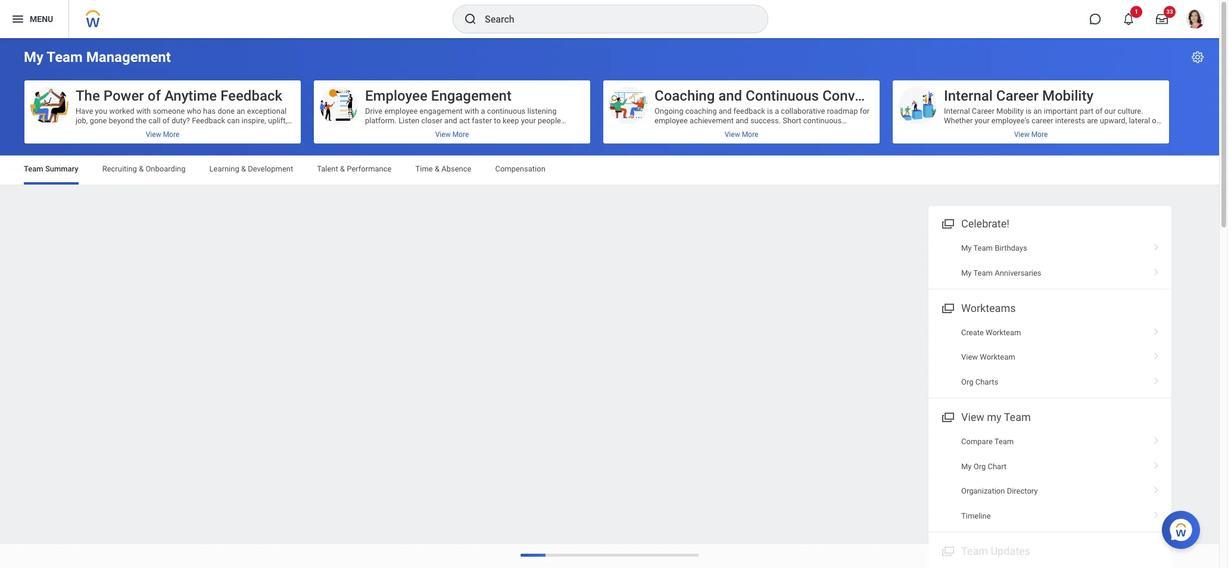 Task type: locate. For each thing, give the bounding box(es) containing it.
justify image
[[11, 12, 25, 26]]

0 vertical spatial of
[[148, 88, 161, 104]]

2 view from the top
[[962, 411, 985, 424]]

1 vertical spatial view
[[962, 411, 985, 424]]

chevron right image inside create workteam link
[[1150, 324, 1165, 336]]

1 horizontal spatial of
[[163, 116, 170, 125]]

organization directory
[[962, 487, 1038, 496]]

2 chevron right image from the top
[[1150, 324, 1165, 336]]

chevron right image inside view workteam link
[[1150, 349, 1165, 361]]

my for my team birthdays
[[962, 244, 972, 253]]

2 vertical spatial chevron right image
[[1150, 483, 1165, 495]]

1 button
[[1116, 6, 1143, 32]]

chevron right image for birthdays
[[1150, 240, 1165, 252]]

1 horizontal spatial feedback
[[734, 107, 766, 116]]

compare team link
[[929, 430, 1172, 455]]

tab list
[[12, 156, 1208, 185]]

1 list from the top
[[929, 236, 1172, 285]]

&
[[139, 164, 144, 173], [241, 164, 246, 173], [340, 164, 345, 173], [435, 164, 440, 173]]

cycles
[[689, 126, 710, 135]]

3 list from the top
[[929, 430, 1172, 529]]

motivate
[[90, 126, 121, 135]]

0 horizontal spatial feedback
[[655, 126, 687, 135]]

4 chevron right image from the top
[[1150, 374, 1165, 386]]

workteam down workteams
[[986, 328, 1022, 337]]

of
[[148, 88, 161, 104], [163, 116, 170, 125]]

3 menu group image from the top
[[940, 409, 956, 425]]

6 chevron right image from the top
[[1150, 508, 1165, 519]]

for
[[860, 107, 870, 116]]

of up 'with'
[[148, 88, 161, 104]]

continuous
[[804, 116, 842, 125]]

org inside "link"
[[962, 378, 974, 387]]

2 chevron right image from the top
[[1150, 458, 1165, 470]]

menu group image
[[940, 215, 956, 231], [940, 300, 956, 316], [940, 409, 956, 425], [940, 543, 956, 559]]

& right "recruiting"
[[139, 164, 144, 173]]

view my team
[[962, 411, 1031, 424]]

correction
[[722, 135, 757, 144]]

my
[[24, 49, 44, 66], [962, 244, 972, 253], [962, 268, 972, 277], [962, 462, 972, 471]]

act,
[[739, 126, 752, 135]]

& right talent
[[340, 164, 345, 173]]

list containing create workteam
[[929, 321, 1172, 395]]

my down compare
[[962, 462, 972, 471]]

workteam
[[986, 328, 1022, 337], [981, 353, 1016, 362]]

list containing compare team
[[929, 430, 1172, 529]]

is
[[768, 107, 773, 116]]

call
[[149, 116, 161, 125]]

feedback
[[734, 107, 766, 116], [655, 126, 687, 135]]

my for my team management
[[24, 49, 44, 66]]

team down celebrate!
[[974, 244, 993, 253]]

has
[[203, 107, 216, 116]]

org
[[962, 378, 974, 387], [974, 462, 986, 471]]

list
[[929, 236, 1172, 285], [929, 321, 1172, 395], [929, 430, 1172, 529]]

menu group image left celebrate!
[[940, 215, 956, 231]]

feedback down 'has'
[[192, 116, 225, 125]]

compare team
[[962, 438, 1014, 447]]

& right time
[[435, 164, 440, 173]]

workteams
[[962, 302, 1016, 315]]

summary
[[45, 164, 78, 173]]

workteam for view workteam
[[981, 353, 1016, 362]]

1 vertical spatial chevron right image
[[1150, 458, 1165, 470]]

chevron right image
[[1150, 240, 1165, 252], [1150, 458, 1165, 470], [1150, 483, 1165, 495]]

chart
[[988, 462, 1007, 471]]

conversations
[[823, 88, 915, 104]]

employee
[[655, 116, 688, 125]]

chevron right image inside timeline link
[[1150, 508, 1165, 519]]

outcomes.
[[802, 135, 839, 144]]

my down celebrate!
[[962, 244, 972, 253]]

your
[[230, 126, 244, 135]]

chevron right image inside org charts "link"
[[1150, 374, 1165, 386]]

33 button
[[1150, 6, 1176, 32]]

chevron right image for compare team
[[1150, 433, 1165, 445]]

anniversaries
[[995, 268, 1042, 277]]

1 vertical spatial org
[[974, 462, 986, 471]]

1 vertical spatial feedback
[[192, 116, 225, 125]]

list containing my team birthdays
[[929, 236, 1172, 285]]

someone
[[153, 107, 185, 116]]

1 menu group image from the top
[[940, 215, 956, 231]]

chevron right image inside my team birthdays link
[[1150, 240, 1165, 252]]

menu group image for view my team
[[940, 409, 956, 425]]

timeline link
[[929, 504, 1172, 529]]

3 chevron right image from the top
[[1150, 349, 1165, 361]]

list for view my team
[[929, 430, 1172, 529]]

org charts link
[[929, 370, 1172, 395]]

menu group image left workteams
[[940, 300, 956, 316]]

2 & from the left
[[241, 164, 246, 173]]

chevron right image inside the organization directory link
[[1150, 483, 1165, 495]]

2 list from the top
[[929, 321, 1172, 395]]

menu group image left team updates
[[940, 543, 956, 559]]

my team anniversaries
[[962, 268, 1042, 277]]

chevron right image for timeline
[[1150, 508, 1165, 519]]

achievement
[[690, 116, 734, 125]]

career
[[997, 88, 1039, 104]]

anytime
[[164, 88, 217, 104]]

duty?
[[172, 116, 190, 125]]

1 & from the left
[[139, 164, 144, 173]]

my team anniversaries link
[[929, 261, 1172, 285]]

& for talent
[[340, 164, 345, 173]]

1 vertical spatial list
[[929, 321, 1172, 395]]

talent
[[317, 164, 338, 173]]

chevron right image inside the my org chart link
[[1150, 458, 1165, 470]]

can
[[227, 116, 240, 125]]

menu group image left my
[[940, 409, 956, 425]]

view workteam link
[[929, 345, 1172, 370]]

5 chevron right image from the top
[[1150, 433, 1165, 445]]

time
[[416, 164, 433, 173]]

learning
[[210, 164, 239, 173]]

inspire,
[[242, 116, 266, 125]]

of down someone
[[163, 116, 170, 125]]

1 vertical spatial workteam
[[981, 353, 1016, 362]]

0 horizontal spatial of
[[148, 88, 161, 104]]

chevron right image inside my team anniversaries link
[[1150, 264, 1165, 276]]

1 vertical spatial of
[[163, 116, 170, 125]]

my down my team birthdays
[[962, 268, 972, 277]]

recipients
[[123, 126, 156, 135]]

the power of anytime feedback
[[76, 88, 282, 104]]

org left charts
[[962, 378, 974, 387]]

internal
[[945, 88, 993, 104]]

chevron right image for my team anniversaries
[[1150, 264, 1165, 276]]

org left chart
[[974, 462, 986, 471]]

have
[[76, 107, 93, 116]]

coaching
[[686, 107, 717, 116]]

3 chevron right image from the top
[[1150, 483, 1165, 495]]

view workteam
[[962, 353, 1016, 362]]

chevron right image inside compare team link
[[1150, 433, 1165, 445]]

4 & from the left
[[435, 164, 440, 173]]

feedback down employee
[[655, 126, 687, 135]]

to down achievement
[[712, 126, 719, 135]]

menu banner
[[0, 0, 1220, 38]]

exceptional
[[247, 107, 287, 116]]

feedback down recipients
[[108, 135, 141, 144]]

view left my
[[962, 411, 985, 424]]

0 vertical spatial view
[[962, 353, 979, 362]]

2 menu group image from the top
[[940, 300, 956, 316]]

feedback up an
[[221, 88, 282, 104]]

0 vertical spatial feedback
[[734, 107, 766, 116]]

gone
[[90, 116, 107, 125]]

my team birthdays
[[962, 244, 1028, 253]]

& for time
[[435, 164, 440, 173]]

& right learning
[[241, 164, 246, 173]]

0 vertical spatial org
[[962, 378, 974, 387]]

my down menu dropdown button on the top left of page
[[24, 49, 44, 66]]

0 vertical spatial list
[[929, 236, 1172, 285]]

feedback up "success."
[[734, 107, 766, 116]]

learning & development
[[210, 164, 293, 173]]

workteam down create workteam
[[981, 353, 1016, 362]]

3 & from the left
[[340, 164, 345, 173]]

1 chevron right image from the top
[[1150, 240, 1165, 252]]

1 chevron right image from the top
[[1150, 264, 1165, 276]]

main content
[[0, 38, 1220, 569]]

of inside have you worked with someone who has done an exceptional job, gone beyond the call of duty?  feedback can inspire, uplift, and motivate recipients to do better.  remind your team to use 'anytime' feedback to recognize others.
[[163, 116, 170, 125]]

profile logan mcneil image
[[1187, 10, 1206, 31]]

0 vertical spatial chevron right image
[[1150, 240, 1165, 252]]

updates
[[991, 545, 1031, 558]]

1 view from the top
[[962, 353, 979, 362]]

use
[[275, 126, 287, 135]]

view down create
[[962, 353, 979, 362]]

2 vertical spatial list
[[929, 430, 1172, 529]]

and
[[719, 88, 743, 104], [719, 107, 732, 116], [736, 116, 749, 125], [76, 126, 89, 135], [780, 126, 793, 135], [758, 135, 771, 144]]

main content containing my team management
[[0, 38, 1220, 569]]

performance
[[347, 164, 392, 173]]

chevron right image
[[1150, 264, 1165, 276], [1150, 324, 1165, 336], [1150, 349, 1165, 361], [1150, 374, 1165, 386], [1150, 433, 1165, 445], [1150, 508, 1165, 519]]

and inside have you worked with someone who has done an exceptional job, gone beyond the call of duty?  feedback can inspire, uplift, and motivate recipients to do better.  remind your team to use 'anytime' feedback to recognize others.
[[76, 126, 89, 135]]

do
[[167, 126, 176, 135]]

4 menu group image from the top
[[940, 543, 956, 559]]

acknowledgement,
[[655, 135, 720, 144]]

0 vertical spatial workteam
[[986, 328, 1022, 337]]

team summary
[[24, 164, 78, 173]]

recognize
[[152, 135, 185, 144]]

organization directory link
[[929, 479, 1172, 504]]



Task type: vqa. For each thing, say whether or not it's contained in the screenshot.
Reynolds
no



Task type: describe. For each thing, give the bounding box(es) containing it.
team down my team birthdays
[[974, 268, 993, 277]]

you
[[95, 107, 107, 116]]

my team management
[[24, 49, 171, 66]]

& for learning
[[241, 164, 246, 173]]

access
[[753, 126, 778, 135]]

worked
[[109, 107, 135, 116]]

an
[[237, 107, 245, 116]]

modify
[[795, 126, 818, 135]]

continuous
[[746, 88, 819, 104]]

organization
[[962, 487, 1006, 496]]

create workteam
[[962, 328, 1022, 337]]

view for view my team
[[962, 411, 985, 424]]

chevron right image for chart
[[1150, 458, 1165, 470]]

team updates
[[962, 545, 1031, 558]]

menu button
[[0, 0, 69, 38]]

my for my org chart
[[962, 462, 972, 471]]

menu group image for team updates
[[940, 543, 956, 559]]

directory
[[1008, 487, 1038, 496]]

others.
[[187, 135, 211, 144]]

onboarding
[[146, 164, 186, 173]]

1
[[1135, 8, 1139, 15]]

team down timeline
[[962, 545, 989, 558]]

time & absence
[[416, 164, 472, 173]]

the
[[136, 116, 147, 125]]

employee engagement
[[365, 88, 512, 104]]

employee engagement button
[[314, 80, 591, 144]]

to down recipients
[[143, 135, 150, 144]]

configure this page image
[[1191, 50, 1206, 64]]

menu
[[30, 14, 53, 24]]

engagement
[[431, 88, 512, 104]]

development
[[248, 164, 293, 173]]

my for my team anniversaries
[[962, 268, 972, 277]]

internal career mobility
[[945, 88, 1094, 104]]

to left "use"
[[266, 126, 273, 135]]

compare
[[962, 438, 993, 447]]

talent & performance
[[317, 164, 392, 173]]

recruiting
[[102, 164, 137, 173]]

compensation
[[496, 164, 546, 173]]

employee
[[365, 88, 428, 104]]

ongoing
[[655, 107, 684, 116]]

view for view workteam
[[962, 353, 979, 362]]

collaborative
[[782, 107, 826, 116]]

to inside ongoing coaching and feedback is a collaborative roadmap for employee achievement and success.  short continuous feedback cycles to plan, act, access and modify provides acknowledgement, correction and positive outcomes.
[[712, 126, 719, 135]]

to left do
[[158, 126, 165, 135]]

coaching and continuous conversations
[[655, 88, 915, 104]]

job,
[[76, 116, 88, 125]]

& for recruiting
[[139, 164, 144, 173]]

internal career mobility button
[[893, 80, 1170, 144]]

with
[[136, 107, 151, 116]]

who
[[187, 107, 201, 116]]

absence
[[442, 164, 472, 173]]

org charts
[[962, 378, 999, 387]]

search image
[[464, 12, 478, 26]]

team up chart
[[995, 438, 1014, 447]]

roadmap
[[828, 107, 858, 116]]

provides
[[820, 126, 850, 135]]

a
[[775, 107, 780, 116]]

management
[[86, 49, 171, 66]]

my org chart link
[[929, 455, 1172, 479]]

plan,
[[721, 126, 737, 135]]

the
[[76, 88, 100, 104]]

chevron right image for create workteam
[[1150, 324, 1165, 336]]

positive
[[773, 135, 800, 144]]

celebrate!
[[962, 218, 1010, 230]]

workteam for create workteam
[[986, 328, 1022, 337]]

notifications large image
[[1123, 13, 1135, 25]]

timeline
[[962, 512, 991, 521]]

ongoing coaching and feedback is a collaborative roadmap for employee achievement and success.  short continuous feedback cycles to plan, act, access and modify provides acknowledgement, correction and positive outcomes.
[[655, 107, 870, 144]]

menu group image for workteams
[[940, 300, 956, 316]]

chevron right image for org charts
[[1150, 374, 1165, 386]]

recruiting & onboarding
[[102, 164, 186, 173]]

my team birthdays link
[[929, 236, 1172, 261]]

power
[[104, 88, 144, 104]]

0 vertical spatial feedback
[[221, 88, 282, 104]]

menu group image for celebrate!
[[940, 215, 956, 231]]

success.
[[751, 116, 781, 125]]

remind
[[201, 126, 228, 135]]

list for workteams
[[929, 321, 1172, 395]]

coaching
[[655, 88, 715, 104]]

inbox large image
[[1157, 13, 1169, 25]]

Search Workday  search field
[[485, 6, 744, 32]]

team down menu
[[47, 49, 83, 66]]

tab list containing team summary
[[12, 156, 1208, 185]]

team right my
[[1005, 411, 1031, 424]]

beyond
[[109, 116, 134, 125]]

2 vertical spatial feedback
[[108, 135, 141, 144]]

my org chart
[[962, 462, 1007, 471]]

create
[[962, 328, 984, 337]]

done
[[218, 107, 235, 116]]

1 vertical spatial feedback
[[655, 126, 687, 135]]

chevron right image for view workteam
[[1150, 349, 1165, 361]]

birthdays
[[995, 244, 1028, 253]]

uplift,
[[268, 116, 287, 125]]

team left summary
[[24, 164, 43, 173]]

33
[[1167, 8, 1174, 15]]

list for celebrate!
[[929, 236, 1172, 285]]

mobility
[[1043, 88, 1094, 104]]



